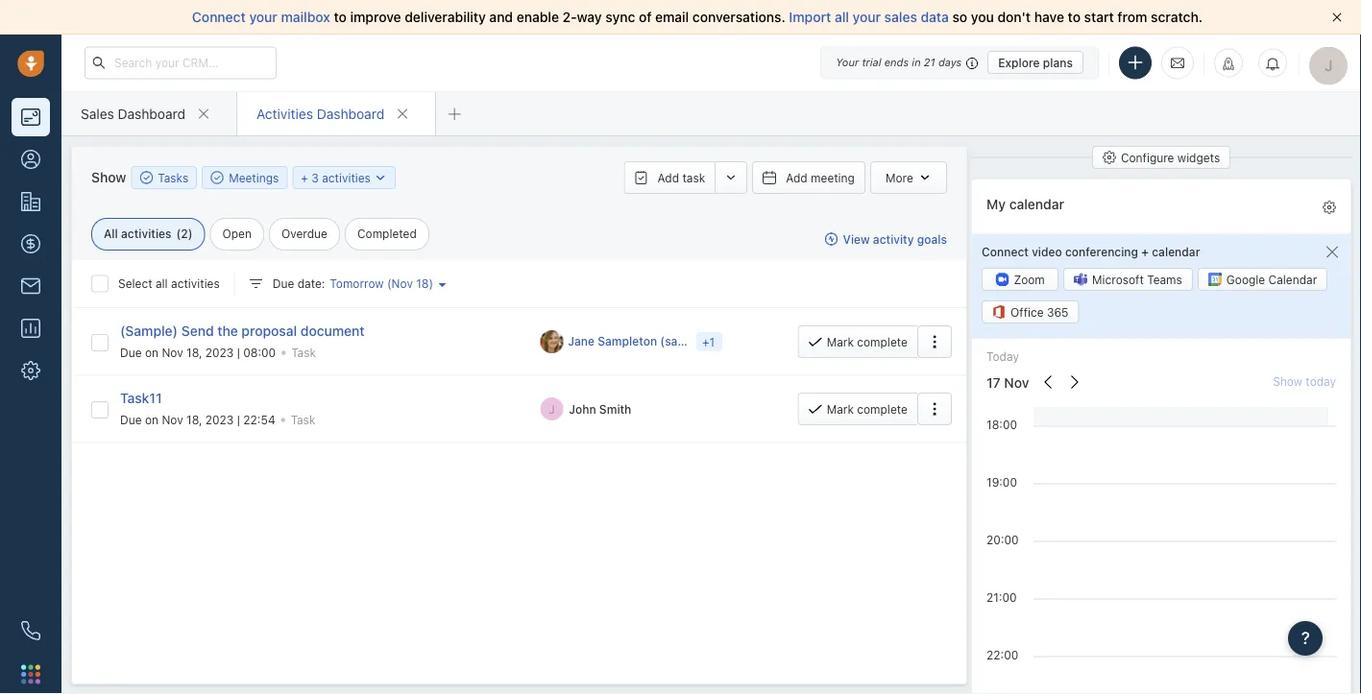 Task type: locate. For each thing, give the bounding box(es) containing it.
0 vertical spatial all
[[835, 9, 849, 25]]

1 vertical spatial on
[[145, 413, 159, 427]]

(sample) send the proposal document link
[[120, 323, 365, 339]]

) for tomorrow ( nov 18 )
[[429, 277, 433, 291]]

0 vertical spatial complete
[[857, 335, 908, 349]]

2 vertical spatial activities
[[171, 277, 220, 291]]

select
[[118, 277, 152, 291]]

1 horizontal spatial calendar
[[1152, 245, 1200, 258]]

1 on from the top
[[145, 346, 159, 359]]

| left '08:00'
[[237, 346, 240, 359]]

0 horizontal spatial +
[[301, 171, 308, 184]]

) for all activities ( 2 )
[[188, 227, 193, 241]]

0 vertical spatial +
[[301, 171, 308, 184]]

all
[[104, 227, 118, 241]]

on down task11
[[145, 413, 159, 427]]

0 horizontal spatial your
[[249, 9, 278, 25]]

18, for (sample) send the proposal document
[[186, 346, 202, 359]]

18, left 22:54
[[186, 413, 202, 427]]

1 mark from the top
[[827, 335, 854, 349]]

sampleton
[[598, 335, 657, 348]]

microsoft
[[1092, 273, 1144, 286]]

1 vertical spatial mark
[[827, 403, 854, 416]]

google calendar
[[1227, 273, 1317, 286]]

add for add meeting
[[786, 171, 808, 184]]

nov right "17"
[[1004, 375, 1029, 391]]

(
[[176, 227, 181, 241], [387, 277, 392, 291]]

all
[[835, 9, 849, 25], [156, 277, 168, 291]]

start
[[1084, 9, 1114, 25]]

( right tomorrow
[[387, 277, 392, 291]]

john smith
[[569, 402, 632, 416]]

1 vertical spatial |
[[237, 413, 240, 427]]

enable
[[517, 9, 559, 25]]

+ inside button
[[301, 171, 308, 184]]

Search your CRM... text field
[[85, 47, 277, 79]]

explore plans link
[[988, 51, 1084, 74]]

1 horizontal spatial all
[[835, 9, 849, 25]]

+ left the 3
[[301, 171, 308, 184]]

1 vertical spatial mark complete
[[827, 403, 908, 416]]

0 vertical spatial 2023
[[205, 346, 234, 359]]

1 dashboard from the left
[[118, 106, 185, 122]]

1 add from the left
[[658, 171, 679, 184]]

task right 22:54
[[291, 413, 316, 427]]

2023 left 22:54
[[205, 413, 234, 427]]

google
[[1227, 273, 1266, 286]]

1 horizontal spatial add
[[786, 171, 808, 184]]

office
[[1011, 305, 1044, 319]]

the
[[217, 323, 238, 339]]

2 vertical spatial due
[[120, 413, 142, 427]]

task11 link
[[120, 390, 162, 406]]

calendar up 'teams'
[[1152, 245, 1200, 258]]

08:00
[[243, 346, 276, 359]]

0 horizontal spatial to
[[334, 9, 347, 25]]

conversations.
[[693, 9, 786, 25]]

all right import
[[835, 9, 849, 25]]

+
[[301, 171, 308, 184], [1142, 245, 1149, 258]]

2023
[[205, 346, 234, 359], [205, 413, 234, 427]]

what's new image
[[1222, 57, 1236, 71]]

add left meeting
[[786, 171, 808, 184]]

1 vertical spatial task
[[291, 413, 316, 427]]

0 vertical spatial (
[[176, 227, 181, 241]]

+1
[[702, 335, 715, 349]]

2023 down "the" on the top left
[[205, 346, 234, 359]]

dashboard for activities dashboard
[[317, 106, 384, 122]]

1 vertical spatial all
[[156, 277, 168, 291]]

1 vertical spatial complete
[[857, 403, 908, 416]]

mark complete button for task11
[[798, 393, 917, 426]]

activities right the 3
[[322, 171, 371, 184]]

1 mark complete from the top
[[827, 335, 908, 349]]

sales dashboard
[[81, 106, 185, 122]]

2 your from the left
[[853, 9, 881, 25]]

1 vertical spatial calendar
[[1152, 245, 1200, 258]]

1 vertical spatial )
[[429, 277, 433, 291]]

due
[[273, 277, 294, 291], [120, 346, 142, 359], [120, 413, 142, 427]]

) left open
[[188, 227, 193, 241]]

to left start
[[1068, 9, 1081, 25]]

1 mark complete button from the top
[[798, 325, 917, 358]]

(sample) send the proposal document
[[120, 323, 365, 339]]

0 horizontal spatial dashboard
[[118, 106, 185, 122]]

0 vertical spatial 18,
[[186, 346, 202, 359]]

add for add task
[[658, 171, 679, 184]]

0 vertical spatial |
[[237, 346, 240, 359]]

due left date:
[[273, 277, 294, 291]]

1 vertical spatial 2023
[[205, 413, 234, 427]]

days
[[939, 56, 962, 69]]

dashboard right sales
[[118, 106, 185, 122]]

1 vertical spatial +
[[1142, 245, 1149, 258]]

0 vertical spatial mark complete
[[827, 335, 908, 349]]

1 2023 from the top
[[205, 346, 234, 359]]

( up select all activities
[[176, 227, 181, 241]]

2 | from the top
[[237, 413, 240, 427]]

17 nov
[[987, 375, 1029, 391]]

task11
[[120, 390, 162, 406]]

mark for (sample) send the proposal document
[[827, 335, 854, 349]]

0 vertical spatial mark complete button
[[798, 325, 917, 358]]

1 complete from the top
[[857, 335, 908, 349]]

1 horizontal spatial connect
[[982, 245, 1029, 258]]

22:54
[[243, 413, 275, 427]]

due date:
[[273, 277, 325, 291]]

task for (sample) send the proposal document
[[291, 346, 316, 359]]

all right select
[[156, 277, 168, 291]]

0 horizontal spatial all
[[156, 277, 168, 291]]

+ 3 activities button
[[292, 166, 396, 189]]

mailbox
[[281, 9, 330, 25]]

2023 for task11
[[205, 413, 234, 427]]

2 mark from the top
[[827, 403, 854, 416]]

your left sales
[[853, 9, 881, 25]]

mark
[[827, 335, 854, 349], [827, 403, 854, 416]]

0 horizontal spatial (
[[176, 227, 181, 241]]

configure widgets
[[1121, 151, 1220, 164]]

1 horizontal spatial )
[[429, 277, 433, 291]]

on down (sample)
[[145, 346, 159, 359]]

2 on from the top
[[145, 413, 159, 427]]

1 horizontal spatial to
[[1068, 9, 1081, 25]]

add inside add meeting button
[[786, 171, 808, 184]]

connect video conferencing + calendar
[[982, 245, 1200, 258]]

task down document
[[291, 346, 316, 359]]

0 vertical spatial )
[[188, 227, 193, 241]]

2 add from the left
[[786, 171, 808, 184]]

to right mailbox
[[334, 9, 347, 25]]

connect up search your crm... text field
[[192, 9, 246, 25]]

1 18, from the top
[[186, 346, 202, 359]]

+ up microsoft teams
[[1142, 245, 1149, 258]]

your
[[249, 9, 278, 25], [853, 9, 881, 25]]

activity
[[873, 232, 914, 246]]

and
[[489, 9, 513, 25]]

2 mark complete from the top
[[827, 403, 908, 416]]

0 horizontal spatial )
[[188, 227, 193, 241]]

| left 22:54
[[237, 413, 240, 427]]

your left mailbox
[[249, 9, 278, 25]]

add inside add task button
[[658, 171, 679, 184]]

1 vertical spatial 18,
[[186, 413, 202, 427]]

dashboard
[[118, 106, 185, 122], [317, 106, 384, 122]]

view activity goals
[[843, 232, 947, 246]]

activities right all on the left top
[[121, 227, 171, 241]]

nov left 18
[[392, 277, 413, 291]]

dashboard up + 3 activities link
[[317, 106, 384, 122]]

1 vertical spatial connect
[[982, 245, 1029, 258]]

1 horizontal spatial (
[[387, 277, 392, 291]]

0 vertical spatial mark
[[827, 335, 854, 349]]

data
[[921, 9, 949, 25]]

to
[[334, 9, 347, 25], [1068, 9, 1081, 25]]

2 18, from the top
[[186, 413, 202, 427]]

calendar right my
[[1010, 196, 1065, 212]]

1 vertical spatial due
[[120, 346, 142, 359]]

activities inside + 3 activities link
[[322, 171, 371, 184]]

explore
[[998, 56, 1040, 69]]

explore plans
[[998, 56, 1073, 69]]

due down (sample)
[[120, 346, 142, 359]]

complete
[[857, 335, 908, 349], [857, 403, 908, 416]]

1 horizontal spatial +
[[1142, 245, 1149, 258]]

0 horizontal spatial add
[[658, 171, 679, 184]]

2 dashboard from the left
[[317, 106, 384, 122]]

nov down (sample)
[[162, 346, 183, 359]]

0 vertical spatial task
[[291, 346, 316, 359]]

meetings
[[229, 171, 279, 184]]

0 horizontal spatial connect
[[192, 9, 246, 25]]

0 vertical spatial activities
[[322, 171, 371, 184]]

activities for all
[[171, 277, 220, 291]]

nov
[[392, 277, 413, 291], [162, 346, 183, 359], [1004, 375, 1029, 391], [162, 413, 183, 427]]

2-
[[563, 9, 577, 25]]

18, down send
[[186, 346, 202, 359]]

mark for task11
[[827, 403, 854, 416]]

0 vertical spatial on
[[145, 346, 159, 359]]

connect your mailbox to improve deliverability and enable 2-way sync of email conversations. import all your sales data so you don't have to start from scratch.
[[192, 9, 1203, 25]]

activities up send
[[171, 277, 220, 291]]

2023 for (sample) send the proposal document
[[205, 346, 234, 359]]

| for (sample) send the proposal document
[[237, 346, 240, 359]]

due down task11
[[120, 413, 142, 427]]

0 vertical spatial connect
[[192, 9, 246, 25]]

add left the task
[[658, 171, 679, 184]]

google calendar button
[[1198, 268, 1328, 291]]

1 vertical spatial mark complete button
[[798, 393, 917, 426]]

down image
[[374, 171, 387, 185]]

0 vertical spatial calendar
[[1010, 196, 1065, 212]]

office 365
[[1011, 305, 1069, 319]]

nov down task11
[[162, 413, 183, 427]]

mark complete for (sample) send the proposal document
[[827, 335, 908, 349]]

365
[[1047, 305, 1069, 319]]

2 mark complete button from the top
[[798, 393, 917, 426]]

1 horizontal spatial your
[[853, 9, 881, 25]]

improve
[[350, 9, 401, 25]]

connect up zoom button
[[982, 245, 1029, 258]]

1 | from the top
[[237, 346, 240, 359]]

connect
[[192, 9, 246, 25], [982, 245, 1029, 258]]

(sample)
[[120, 323, 178, 339]]

configure
[[1121, 151, 1175, 164]]

2 2023 from the top
[[205, 413, 234, 427]]

18,
[[186, 346, 202, 359], [186, 413, 202, 427]]

18, for task11
[[186, 413, 202, 427]]

2 complete from the top
[[857, 403, 908, 416]]

connect for connect your mailbox to improve deliverability and enable 2-way sync of email conversations. import all your sales data so you don't have to start from scratch.
[[192, 9, 246, 25]]

due for (sample) send the proposal document
[[120, 346, 142, 359]]

way
[[577, 9, 602, 25]]

send
[[181, 323, 214, 339]]

|
[[237, 346, 240, 359], [237, 413, 240, 427]]

) right tomorrow
[[429, 277, 433, 291]]

21:00
[[987, 592, 1017, 605]]

jane sampleton (sample) link
[[568, 334, 710, 350]]

1 horizontal spatial dashboard
[[317, 106, 384, 122]]

my calendar
[[987, 196, 1065, 212]]



Task type: describe. For each thing, give the bounding box(es) containing it.
you
[[971, 9, 994, 25]]

0 vertical spatial due
[[273, 277, 294, 291]]

deliverability
[[405, 9, 486, 25]]

activities for 3
[[322, 171, 371, 184]]

dashboard for sales dashboard
[[118, 106, 185, 122]]

conferencing
[[1066, 245, 1139, 258]]

3
[[312, 171, 319, 184]]

my
[[987, 196, 1006, 212]]

0 horizontal spatial calendar
[[1010, 196, 1065, 212]]

2
[[181, 227, 188, 241]]

1 your from the left
[[249, 9, 278, 25]]

today
[[987, 350, 1019, 364]]

don't
[[998, 9, 1031, 25]]

office 365 button
[[982, 301, 1079, 324]]

close image
[[1333, 12, 1342, 22]]

zoom
[[1014, 273, 1045, 286]]

phone image
[[21, 622, 40, 641]]

(sample)
[[660, 335, 710, 348]]

+ 3 activities
[[301, 171, 371, 184]]

in
[[912, 56, 921, 69]]

complete for task11
[[857, 403, 908, 416]]

smith
[[599, 402, 632, 416]]

scratch.
[[1151, 9, 1203, 25]]

completed
[[357, 227, 417, 241]]

task for task11
[[291, 413, 316, 427]]

show
[[91, 170, 126, 185]]

calendar
[[1269, 273, 1317, 286]]

microsoft teams
[[1092, 273, 1183, 286]]

task
[[683, 171, 705, 184]]

plans
[[1043, 56, 1073, 69]]

meeting
[[811, 171, 855, 184]]

trial
[[862, 56, 882, 69]]

1 vertical spatial (
[[387, 277, 392, 291]]

email
[[655, 9, 689, 25]]

activities dashboard
[[257, 106, 384, 122]]

j
[[548, 402, 555, 416]]

tasks
[[158, 171, 188, 184]]

add meeting button
[[753, 161, 866, 194]]

so
[[953, 9, 968, 25]]

due for task11
[[120, 413, 142, 427]]

date:
[[298, 277, 325, 291]]

21
[[924, 56, 936, 69]]

select all activities
[[118, 277, 220, 291]]

jane sampleton (sample)
[[568, 335, 710, 348]]

| for task11
[[237, 413, 240, 427]]

view
[[843, 232, 870, 246]]

microsoft teams button
[[1064, 268, 1193, 291]]

22:00
[[987, 649, 1019, 663]]

on for task11
[[145, 413, 159, 427]]

on for (sample) send the proposal document
[[145, 346, 159, 359]]

proposal
[[242, 323, 297, 339]]

video
[[1032, 245, 1062, 258]]

add task button
[[624, 161, 715, 194]]

widgets
[[1178, 151, 1220, 164]]

nov for tomorrow ( nov 18 )
[[392, 277, 413, 291]]

john
[[569, 402, 596, 416]]

open
[[222, 227, 252, 241]]

due on nov 18, 2023 | 08:00
[[120, 346, 276, 359]]

18:00
[[987, 419, 1017, 432]]

complete for (sample) send the proposal document
[[857, 335, 908, 349]]

tomorrow ( nov 18 )
[[330, 277, 433, 291]]

ends
[[885, 56, 909, 69]]

nov for due on nov 18, 2023 | 22:54
[[162, 413, 183, 427]]

due on nov 18, 2023 | 22:54
[[120, 413, 275, 427]]

your
[[836, 56, 859, 69]]

1 to from the left
[[334, 9, 347, 25]]

your trial ends in 21 days
[[836, 56, 962, 69]]

more
[[886, 171, 914, 184]]

import all your sales data link
[[789, 9, 953, 25]]

teams
[[1147, 273, 1183, 286]]

view activity goals link
[[825, 231, 947, 247]]

2 to from the left
[[1068, 9, 1081, 25]]

freshworks switcher image
[[21, 665, 40, 684]]

send email image
[[1171, 55, 1185, 71]]

jane
[[568, 335, 595, 348]]

tomorrow
[[330, 277, 384, 291]]

19:00
[[987, 476, 1017, 490]]

overdue
[[281, 227, 328, 241]]

1 vertical spatial activities
[[121, 227, 171, 241]]

mark complete button for (sample) send the proposal document
[[798, 325, 917, 358]]

have
[[1035, 9, 1065, 25]]

document
[[301, 323, 365, 339]]

all activities ( 2 )
[[104, 227, 193, 241]]

goals
[[917, 232, 947, 246]]

connect your mailbox link
[[192, 9, 334, 25]]

17
[[987, 375, 1001, 391]]

connect for connect video conferencing + calendar
[[982, 245, 1029, 258]]

mark complete for task11
[[827, 403, 908, 416]]

zoom button
[[982, 268, 1059, 291]]

nov for due on nov 18, 2023 | 08:00
[[162, 346, 183, 359]]

add task
[[658, 171, 705, 184]]

phone element
[[12, 612, 50, 650]]

add meeting
[[786, 171, 855, 184]]



Task type: vqa. For each thing, say whether or not it's contained in the screenshot.
the 'Zoom'
yes



